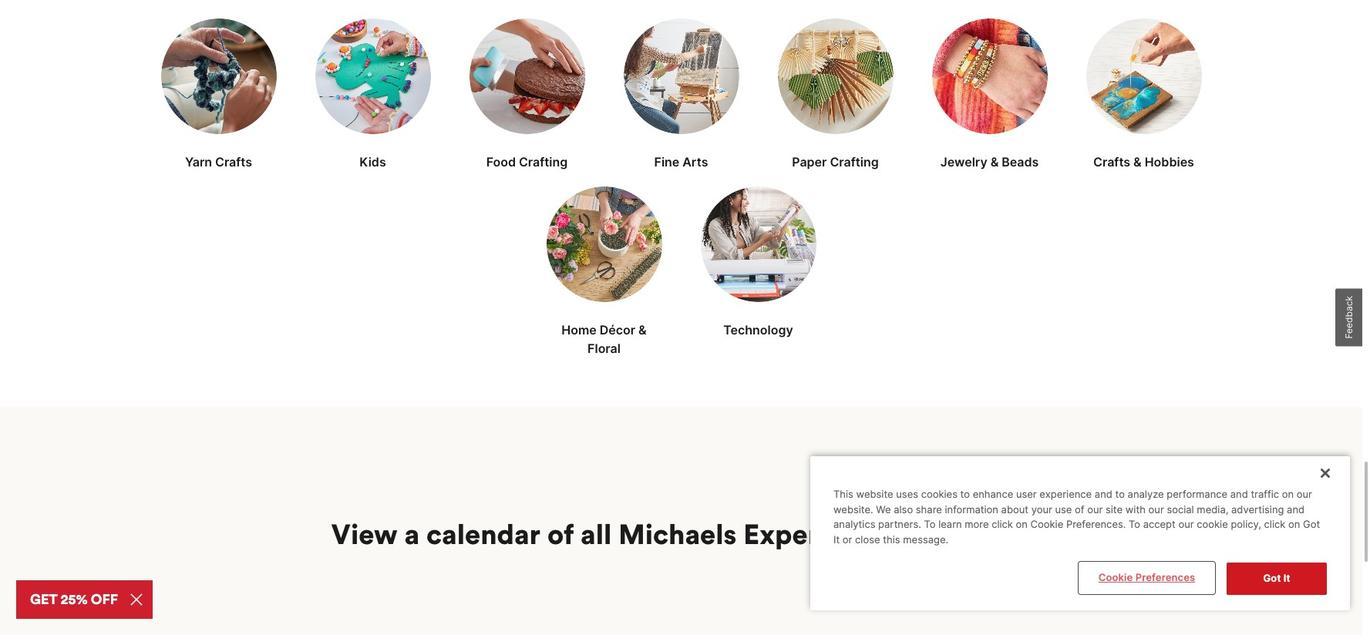 Task type: locate. For each thing, give the bounding box(es) containing it.
0 vertical spatial it
[[834, 534, 840, 546]]

food crafting link
[[469, 18, 585, 171]]

1 horizontal spatial got
[[1304, 519, 1321, 531]]

more
[[965, 519, 989, 531]]

& left hobbies
[[1134, 154, 1142, 169]]

paper crafting link
[[778, 18, 894, 171]]

view a calendar of all michaels experiences!
[[331, 517, 913, 552]]

analyze
[[1128, 489, 1164, 501]]

got it
[[1264, 573, 1291, 585]]

0 horizontal spatial crafts
[[215, 154, 252, 169]]

0 horizontal spatial to
[[961, 489, 970, 501]]

and up site
[[1095, 489, 1113, 501]]

& right "décor"
[[639, 322, 647, 338]]

technology link
[[701, 186, 817, 358]]

crafting for food crafting
[[519, 154, 568, 169]]

1 vertical spatial got
[[1264, 573, 1282, 585]]

2 to from the left
[[1129, 519, 1141, 531]]

a close up picture of golden beaded bracelets on a person's wrist. image
[[932, 18, 1048, 134]]

2 crafting from the left
[[830, 154, 879, 169]]

home décor & floral
[[562, 322, 647, 356]]

site
[[1106, 504, 1123, 516]]

or
[[843, 534, 853, 546]]

click
[[992, 519, 1014, 531], [1265, 519, 1286, 531]]

2 horizontal spatial and
[[1288, 504, 1305, 516]]

home
[[562, 322, 597, 338]]

0 horizontal spatial of
[[548, 517, 574, 552]]

0 horizontal spatial to
[[924, 519, 936, 531]]

our
[[1297, 489, 1313, 501], [1088, 504, 1103, 516], [1149, 504, 1165, 516], [1179, 519, 1195, 531]]

click down advertising
[[1265, 519, 1286, 531]]

about
[[1002, 504, 1029, 516]]

to
[[961, 489, 970, 501], [1116, 489, 1125, 501]]

2 horizontal spatial &
[[1134, 154, 1142, 169]]

our up the accept
[[1149, 504, 1165, 516]]

technology
[[724, 322, 794, 338]]

cookie left preferences at bottom
[[1099, 572, 1134, 584]]

social
[[1167, 504, 1195, 516]]

0 vertical spatial got
[[1304, 519, 1321, 531]]

yarn crafts link
[[161, 18, 277, 171]]

& for beads
[[991, 154, 999, 169]]

website.
[[834, 504, 874, 516]]

michaels
[[619, 517, 737, 552]]

1 horizontal spatial crafts
[[1094, 154, 1131, 169]]

1 vertical spatial it
[[1284, 573, 1291, 585]]

website
[[857, 489, 894, 501]]

1 horizontal spatial of
[[1075, 504, 1085, 516]]

0 horizontal spatial &
[[639, 322, 647, 338]]

1 horizontal spatial click
[[1265, 519, 1286, 531]]

it left or
[[834, 534, 840, 546]]

crafts left hobbies
[[1094, 154, 1131, 169]]

click down about
[[992, 519, 1014, 531]]

it down advertising
[[1284, 573, 1291, 585]]

food
[[487, 154, 516, 169]]

paper
[[792, 154, 827, 169]]

décor
[[600, 322, 636, 338]]

0 horizontal spatial it
[[834, 534, 840, 546]]

crafts right yarn
[[215, 154, 252, 169]]

cookie
[[1031, 519, 1064, 531], [1099, 572, 1134, 584]]

1 to from the left
[[924, 519, 936, 531]]

0 horizontal spatial crafting
[[519, 154, 568, 169]]

to down share
[[924, 519, 936, 531]]

policy,
[[1231, 519, 1262, 531]]

cookie down your
[[1031, 519, 1064, 531]]

to
[[924, 519, 936, 531], [1129, 519, 1141, 531]]

got up got it button
[[1304, 519, 1321, 531]]

a pair of hands places a layer of cake onto a layer of strawberries and icing. image
[[469, 18, 585, 134]]

& inside 'crafts & hobbies' link
[[1134, 154, 1142, 169]]

& for hobbies
[[1134, 154, 1142, 169]]

0 horizontal spatial click
[[992, 519, 1014, 531]]

of right use
[[1075, 504, 1085, 516]]

share
[[916, 504, 943, 516]]

got down advertising
[[1264, 573, 1282, 585]]

& left the beads
[[991, 154, 999, 169]]

jewelry & beads link
[[932, 18, 1048, 171]]

1 crafting from the left
[[519, 154, 568, 169]]

it
[[834, 534, 840, 546], [1284, 573, 1291, 585]]

cookies
[[922, 489, 958, 501]]

1 horizontal spatial it
[[1284, 573, 1291, 585]]

crafting right food
[[519, 154, 568, 169]]

0 horizontal spatial cookie
[[1031, 519, 1064, 531]]

a
[[405, 517, 420, 552]]

0 vertical spatial of
[[1075, 504, 1085, 516]]

of left the all
[[548, 517, 574, 552]]

uses
[[897, 489, 919, 501]]

and
[[1095, 489, 1113, 501], [1231, 489, 1249, 501], [1288, 504, 1305, 516]]

crafting
[[519, 154, 568, 169], [830, 154, 879, 169]]

1 horizontal spatial &
[[991, 154, 999, 169]]

1 vertical spatial cookie
[[1099, 572, 1134, 584]]

accept
[[1144, 519, 1176, 531]]

floral
[[588, 341, 621, 356]]

and up advertising
[[1231, 489, 1249, 501]]

of
[[1075, 504, 1085, 516], [548, 517, 574, 552]]

jewelry & beads
[[941, 154, 1039, 169]]

use
[[1056, 504, 1073, 516]]

and right advertising
[[1288, 504, 1305, 516]]

of inside the this website uses cookies to enhance user experience and to analyze performance and traffic on our website. we also share information about your use of our site with our social media, advertising and analytics partners. to learn more click on cookie preferences. to accept our cookie policy, click on got it or close this message.
[[1075, 504, 1085, 516]]

on right policy,
[[1289, 519, 1301, 531]]

fine arts
[[655, 154, 708, 169]]

1 horizontal spatial crafting
[[830, 154, 879, 169]]

got
[[1304, 519, 1321, 531], [1264, 573, 1282, 585]]

media,
[[1197, 504, 1229, 516]]

preferences.
[[1067, 519, 1126, 531]]

partners.
[[879, 519, 922, 531]]

yarn crafts
[[185, 154, 252, 169]]

0 horizontal spatial got
[[1264, 573, 1282, 585]]

to down with
[[1129, 519, 1141, 531]]

&
[[991, 154, 999, 169], [1134, 154, 1142, 169], [639, 322, 647, 338]]

jewelry
[[941, 154, 988, 169]]

a child's pair of hands glues beads onto a paper frog image
[[315, 18, 431, 134]]

to up site
[[1116, 489, 1125, 501]]

& inside the jewelry & beads link
[[991, 154, 999, 169]]

on
[[1283, 489, 1294, 501], [1016, 519, 1028, 531], [1289, 519, 1301, 531]]

close
[[856, 534, 881, 546]]

a pair of hands arranges pink roses in a flower pot. image
[[547, 186, 662, 302]]

1 horizontal spatial to
[[1129, 519, 1141, 531]]

crafting right paper
[[830, 154, 879, 169]]

1 horizontal spatial to
[[1116, 489, 1125, 501]]

0 vertical spatial cookie
[[1031, 519, 1064, 531]]

crafts
[[215, 154, 252, 169], [1094, 154, 1131, 169]]

1 click from the left
[[992, 519, 1014, 531]]

1 horizontal spatial cookie
[[1099, 572, 1134, 584]]

user
[[1017, 489, 1037, 501]]

calendar
[[427, 517, 541, 552]]

to up information
[[961, 489, 970, 501]]

it inside the this website uses cookies to enhance user experience and to analyze performance and traffic on our website. we also share information about your use of our site with our social media, advertising and analytics partners. to learn more click on cookie preferences. to accept our cookie policy, click on got it or close this message.
[[834, 534, 840, 546]]

our up preferences.
[[1088, 504, 1103, 516]]

got inside got it button
[[1264, 573, 1282, 585]]

yarn
[[185, 154, 212, 169]]



Task type: describe. For each thing, give the bounding box(es) containing it.
2 click from the left
[[1265, 519, 1286, 531]]

traffic
[[1251, 489, 1280, 501]]

on down about
[[1016, 519, 1028, 531]]

food crafting
[[487, 154, 568, 169]]

we
[[877, 504, 891, 516]]

a collection of giant paper leaves hanging on macramé ropes tied to a horizontal wooden dowel. image
[[778, 18, 894, 134]]

crafts & hobbies
[[1094, 154, 1195, 169]]

kids
[[360, 154, 386, 169]]

this
[[883, 534, 901, 546]]

learn
[[939, 519, 962, 531]]

calendar link
[[928, 516, 1032, 553]]

got inside the this website uses cookies to enhance user experience and to analyze performance and traffic on our website. we also share information about your use of our site with our social media, advertising and analytics partners. to learn more click on cookie preferences. to accept our cookie policy, click on got it or close this message.
[[1304, 519, 1321, 531]]

with
[[1126, 504, 1146, 516]]

2 to from the left
[[1116, 489, 1125, 501]]

& inside home décor & floral
[[639, 322, 647, 338]]

all
[[581, 517, 612, 552]]

calendar
[[946, 527, 1014, 542]]

experience
[[1040, 489, 1092, 501]]

fine arts link
[[624, 18, 739, 171]]

cookie inside button
[[1099, 572, 1134, 584]]

also
[[894, 504, 913, 516]]

this website uses cookies to enhance user experience and to analyze performance and traffic on our website. we also share information about your use of our site with our social media, advertising and analytics partners. to learn more click on cookie preferences. to accept our cookie policy, click on got it or close this message.
[[834, 489, 1321, 546]]

2 crafts from the left
[[1094, 154, 1131, 169]]

0 horizontal spatial and
[[1095, 489, 1113, 501]]

crafting for paper crafting
[[830, 154, 879, 169]]

our right traffic
[[1297, 489, 1313, 501]]

a woman making a project with a cutting machine. image
[[701, 186, 817, 302]]

a person pour gold resin onto a small wooden plaque. image
[[1087, 18, 1202, 134]]

view
[[331, 517, 398, 552]]

performance
[[1167, 489, 1228, 501]]

cookie
[[1197, 519, 1229, 531]]

cookie inside the this website uses cookies to enhance user experience and to analyze performance and traffic on our website. we also share information about your use of our site with our social media, advertising and analytics partners. to learn more click on cookie preferences. to accept our cookie policy, click on got it or close this message.
[[1031, 519, 1064, 531]]

advertising
[[1232, 504, 1285, 516]]

experiences!
[[744, 517, 913, 552]]

1 vertical spatial of
[[548, 517, 574, 552]]

1 crafts from the left
[[215, 154, 252, 169]]

fine
[[655, 154, 680, 169]]

on right traffic
[[1283, 489, 1294, 501]]

information
[[945, 504, 999, 516]]

cookie preferences
[[1099, 572, 1196, 584]]

enhance
[[973, 489, 1014, 501]]

arts
[[683, 154, 708, 169]]

crafts & hobbies link
[[1087, 18, 1202, 171]]

message.
[[904, 534, 949, 546]]

preferences
[[1136, 572, 1196, 584]]

it inside button
[[1284, 573, 1291, 585]]

home décor & floral link
[[547, 186, 662, 358]]

1 to from the left
[[961, 489, 970, 501]]

this
[[834, 489, 854, 501]]

kids link
[[315, 18, 431, 171]]

1 horizontal spatial and
[[1231, 489, 1249, 501]]

paper crafting
[[792, 154, 879, 169]]

your
[[1032, 504, 1053, 516]]

cookie preferences button
[[1080, 563, 1215, 594]]

beads
[[1002, 154, 1039, 169]]

a woman sitting on a stool paints a winter forest scene on a canvas sitting on an easel. image
[[624, 18, 739, 134]]

analytics
[[834, 519, 876, 531]]

got it button
[[1227, 563, 1328, 596]]

hobbies
[[1145, 154, 1195, 169]]

our down social
[[1179, 519, 1195, 531]]

a pair of hands crochets image
[[161, 18, 277, 134]]



Task type: vqa. For each thing, say whether or not it's contained in the screenshot.
PREFERENCES at the right of the page
yes



